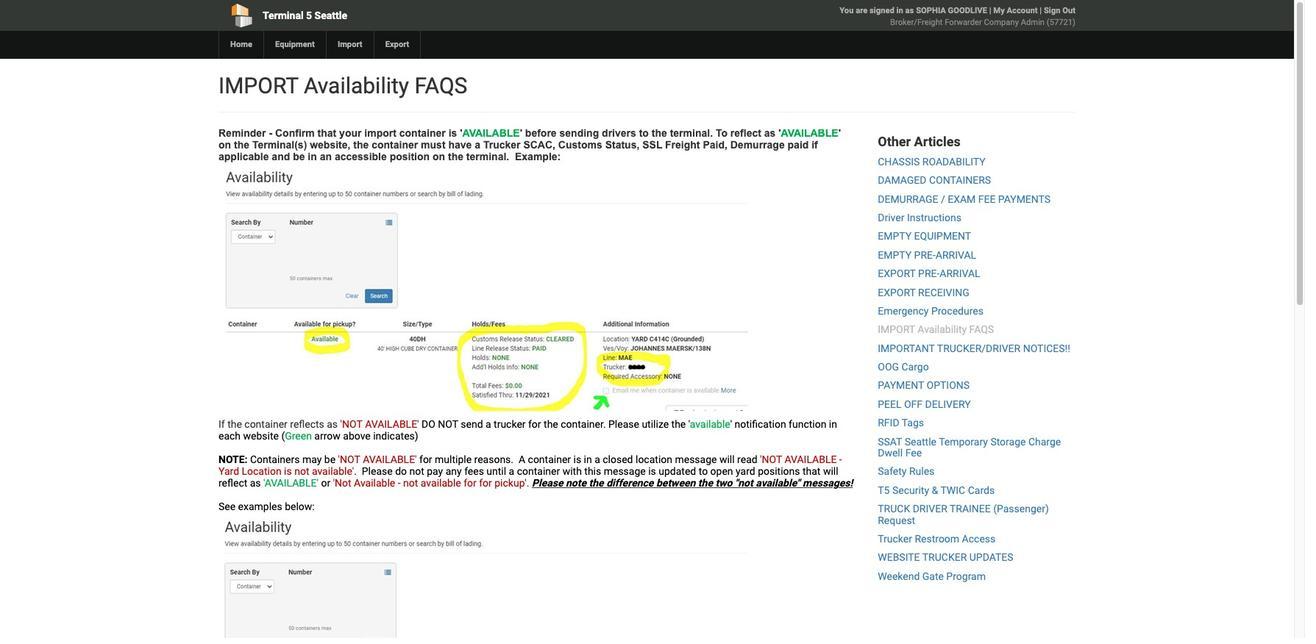 Task type: locate. For each thing, give the bounding box(es) containing it.
the right note on the bottom of page
[[589, 478, 604, 489]]

pre- down the empty pre-arrival link
[[918, 268, 940, 280]]

for right any
[[464, 478, 477, 489]]

- right available on the bottom of page
[[398, 478, 401, 489]]

1 empty from the top
[[878, 231, 912, 242]]

articles
[[914, 134, 961, 149]]

message up between
[[675, 454, 717, 466]]

gate
[[923, 571, 944, 583]]

procedures
[[932, 305, 984, 317]]

be right may
[[324, 454, 336, 466]]

1 horizontal spatial import
[[878, 324, 915, 336]]

0 horizontal spatial that
[[318, 127, 336, 139]]

above
[[343, 430, 371, 442]]

export up export receiving link at the top right
[[878, 268, 916, 280]]

message
[[675, 454, 717, 466], [604, 466, 646, 478]]

' on the terminal(s) website, the container must have a trucker scac, customs status, ssl freight paid, demurrage paid if applicable and be in an accessible position on the terminal.  example:
[[219, 127, 841, 163]]

0 horizontal spatial import
[[219, 73, 298, 99]]

1 export from the top
[[878, 268, 916, 280]]

availability down import link
[[304, 73, 409, 99]]

0 vertical spatial import
[[219, 73, 298, 99]]

is left the this
[[574, 454, 581, 466]]

export link
[[374, 31, 420, 59]]

0 vertical spatial reflect
[[731, 127, 762, 139]]

note
[[566, 478, 587, 489]]

1 vertical spatial reflect
[[219, 478, 247, 489]]

reflect down note:
[[219, 478, 247, 489]]

reflect right to
[[731, 127, 762, 139]]

in right function
[[829, 419, 837, 430]]

|
[[990, 6, 992, 15], [1040, 6, 1042, 15]]

in right signed
[[897, 6, 904, 15]]

green
[[285, 430, 312, 442]]

note:
[[219, 454, 248, 466]]

a inside ' on the terminal(s) website, the container must have a trucker scac, customs status, ssl freight paid, demurrage paid if applicable and be in an accessible position on the terminal.  example:
[[475, 139, 481, 151]]

request
[[878, 515, 916, 527]]

1 horizontal spatial will
[[823, 466, 839, 478]]

a right "until"
[[509, 466, 515, 478]]

'not right read
[[760, 454, 782, 466]]

1 horizontal spatial availability
[[918, 324, 967, 336]]

availability down emergency procedures link
[[918, 324, 967, 336]]

' left notification
[[730, 419, 732, 430]]

example:
[[515, 151, 561, 163]]

the up available' for multiple reasons.  a container is in a closed location message will read
[[544, 419, 558, 430]]

will left read
[[720, 454, 735, 466]]

0 horizontal spatial please
[[362, 466, 393, 478]]

to right the drivers in the top left of the page
[[639, 127, 649, 139]]

0 horizontal spatial -
[[269, 127, 272, 139]]

options
[[927, 380, 970, 392]]

send
[[461, 419, 483, 430]]

website
[[243, 430, 279, 442]]

rfid
[[878, 417, 900, 429]]

0 vertical spatial availability
[[304, 73, 409, 99]]

"not
[[735, 478, 753, 489]]

trucker down request
[[878, 534, 912, 545]]

faqs up trucker/driver
[[970, 324, 994, 336]]

restroom
[[915, 534, 960, 545]]

empty down driver at the right
[[878, 231, 912, 242]]

0 vertical spatial export
[[878, 268, 916, 280]]

customs
[[558, 139, 603, 151]]

message right the this
[[604, 466, 646, 478]]

paid
[[788, 139, 809, 151]]

messages!
[[803, 478, 853, 489]]

the right 'must'
[[448, 151, 464, 163]]

import down home link
[[219, 73, 298, 99]]

' left do
[[417, 419, 419, 430]]

seattle right 5
[[315, 10, 347, 21]]

1 vertical spatial availability
[[918, 324, 967, 336]]

1 vertical spatial faqs
[[970, 324, 994, 336]]

security
[[893, 485, 929, 497]]

0 horizontal spatial trucker
[[483, 139, 521, 151]]

to
[[716, 127, 728, 139]]

as up the broker/freight
[[906, 6, 914, 15]]

'not inside 'not available - yard location is not available'
[[760, 454, 782, 466]]

' right if
[[839, 127, 841, 139]]

position
[[390, 151, 430, 163]]

available'
[[312, 466, 354, 478]]

driver
[[913, 504, 948, 515]]

0 horizontal spatial on
[[219, 139, 231, 151]]

0 vertical spatial to
[[639, 127, 649, 139]]

terminal 5 seattle
[[263, 10, 347, 21]]

0 vertical spatial -
[[269, 127, 272, 139]]

driver instructions link
[[878, 212, 962, 224]]

1 horizontal spatial available
[[690, 419, 730, 430]]

import
[[365, 127, 397, 139]]

1 horizontal spatial message
[[675, 454, 717, 466]]

0 horizontal spatial |
[[990, 6, 992, 15]]

1 horizontal spatial seattle
[[905, 436, 937, 448]]

seattle down the tags
[[905, 436, 937, 448]]

0 horizontal spatial reflect
[[219, 478, 247, 489]]

not right do
[[410, 466, 424, 478]]

is right 'must'
[[449, 127, 457, 139]]

between
[[656, 478, 696, 489]]

updates
[[970, 552, 1014, 564]]

examples
[[238, 501, 282, 513]]

0 vertical spatial seattle
[[315, 10, 347, 21]]

that right positions
[[803, 466, 821, 478]]

be inside ' on the terminal(s) website, the container must have a trucker scac, customs status, ssl freight paid, demurrage paid if applicable and be in an accessible position on the terminal.  example:
[[293, 151, 305, 163]]

0 horizontal spatial be
[[293, 151, 305, 163]]

not left or
[[294, 466, 309, 478]]

two
[[716, 478, 733, 489]]

t5
[[878, 485, 890, 497]]

2 | from the left
[[1040, 6, 1042, 15]]

in left an
[[308, 151, 317, 163]]

exam
[[948, 193, 976, 205]]

in inside ' on the terminal(s) website, the container must have a trucker scac, customs status, ssl freight paid, demurrage paid if applicable and be in an accessible position on the terminal.  example:
[[308, 151, 317, 163]]

please left do
[[362, 466, 393, 478]]

goodlive
[[948, 6, 987, 15]]

equipment
[[275, 40, 315, 49]]

important trucker/driver notices!! link
[[878, 343, 1071, 354]]

1 vertical spatial available
[[421, 478, 461, 489]]

a
[[475, 139, 481, 151], [486, 419, 491, 430], [595, 454, 600, 466], [509, 466, 515, 478]]

' right 'must'
[[460, 127, 463, 139]]

container
[[399, 127, 446, 139], [372, 139, 418, 151], [245, 419, 288, 430], [528, 454, 571, 466], [517, 466, 560, 478]]

in inside the you are signed in as sophia goodlive | my account | sign out broker/freight forwarder company admin (57721)
[[897, 6, 904, 15]]

truck driver trainee (passenger) request link
[[878, 504, 1049, 527]]

on left terminal(s)
[[219, 139, 231, 151]]

available
[[354, 478, 395, 489]]

trucker left scac,
[[483, 139, 521, 151]]

see
[[219, 501, 236, 513]]

is
[[449, 127, 457, 139], [574, 454, 581, 466], [284, 466, 292, 478], [648, 466, 656, 478]]

will right positions
[[823, 466, 839, 478]]

the left terminal(s)
[[234, 139, 249, 151]]

a right have
[[475, 139, 481, 151]]

1 horizontal spatial |
[[1040, 6, 1042, 15]]

faqs
[[415, 73, 468, 99], [970, 324, 994, 336]]

1 horizontal spatial that
[[803, 466, 821, 478]]

| left sign
[[1040, 6, 1042, 15]]

in inside '' notification function in each website ('
[[829, 419, 837, 430]]

1 vertical spatial import
[[878, 324, 915, 336]]

will inside .  please do not pay any fees until a container with this message is updated to open yard positions that will reflect as
[[823, 466, 839, 478]]

import down emergency
[[878, 324, 915, 336]]

status,
[[605, 139, 640, 151]]

1 vertical spatial export
[[878, 287, 916, 298]]

as up examples
[[250, 478, 261, 489]]

- left confirm
[[269, 127, 272, 139]]

container. please
[[561, 419, 639, 430]]

available up open
[[690, 419, 730, 430]]

1 horizontal spatial -
[[398, 478, 401, 489]]

faqs up 'must'
[[415, 73, 468, 99]]

arrival up 'receiving'
[[940, 268, 981, 280]]

0 horizontal spatial to
[[639, 127, 649, 139]]

empty pre-arrival link
[[878, 249, 977, 261]]

that inside .  please do not pay any fees until a container with this message is updated to open yard positions that will reflect as
[[803, 466, 821, 478]]

' right utilize
[[689, 419, 690, 430]]

export up emergency
[[878, 287, 916, 298]]

available inside 'not available - yard location is not available'
[[785, 454, 837, 466]]

other
[[878, 134, 911, 149]]

fees
[[464, 466, 484, 478]]

0 vertical spatial be
[[293, 151, 305, 163]]

reflect
[[731, 127, 762, 139], [219, 478, 247, 489]]

open
[[711, 466, 733, 478]]

0 vertical spatial faqs
[[415, 73, 468, 99]]

the left terminal.
[[652, 127, 667, 139]]

1 horizontal spatial please
[[532, 478, 563, 489]]

1 horizontal spatial faqs
[[970, 324, 994, 336]]

| left "my"
[[990, 6, 992, 15]]

weekend
[[878, 571, 920, 583]]

0 horizontal spatial will
[[720, 454, 735, 466]]

2 horizontal spatial -
[[840, 454, 842, 466]]

are
[[856, 6, 868, 15]]

containers
[[250, 454, 300, 466]]

my
[[994, 6, 1005, 15]]

'not right reflects
[[340, 419, 363, 430]]

tags
[[902, 417, 924, 429]]

as right reflects
[[327, 419, 338, 430]]

be right and
[[293, 151, 305, 163]]

1 horizontal spatial trucker
[[878, 534, 912, 545]]

on left have
[[433, 151, 445, 163]]

notices!!
[[1023, 343, 1071, 354]]

arrival down equipment
[[936, 249, 977, 261]]

account
[[1007, 6, 1038, 15]]

access
[[962, 534, 996, 545]]

0 horizontal spatial availability
[[304, 73, 409, 99]]

to inside .  please do not pay any fees until a container with this message is updated to open yard positions that will reflect as
[[699, 466, 708, 478]]

seattle inside other articles chassis roadability damaged containers demurrage / exam fee payments driver instructions empty equipment empty pre-arrival export pre-arrival export receiving emergency procedures import availability faqs important trucker/driver notices!! oog cargo payment options peel off delivery rfid tags ssat seattle temporary storage charge dwell fee safety rules t5 security & twic cards truck driver trainee (passenger) request trucker restroom access website trucker updates weekend gate program
[[905, 436, 937, 448]]

arrival
[[936, 249, 977, 261], [940, 268, 981, 280]]

in
[[897, 6, 904, 15], [308, 151, 317, 163], [829, 419, 837, 430], [584, 454, 592, 466]]

0 vertical spatial available
[[690, 419, 730, 430]]

emergency procedures link
[[878, 305, 984, 317]]

1 horizontal spatial be
[[324, 454, 336, 466]]

empty down empty equipment link
[[878, 249, 912, 261]]

sign
[[1044, 6, 1061, 15]]

1 horizontal spatial to
[[699, 466, 708, 478]]

off
[[904, 399, 923, 411]]

website
[[878, 552, 920, 564]]

as inside .  please do not pay any fees until a container with this message is updated to open yard positions that will reflect as
[[250, 478, 261, 489]]

1 vertical spatial that
[[803, 466, 821, 478]]

to left open
[[699, 466, 708, 478]]

0 horizontal spatial message
[[604, 466, 646, 478]]

dwell
[[878, 447, 903, 459]]

that left your at the left top of page
[[318, 127, 336, 139]]

is right location
[[284, 466, 292, 478]]

'not
[[340, 419, 363, 430], [338, 454, 360, 466], [760, 454, 782, 466]]

0 horizontal spatial seattle
[[315, 10, 347, 21]]

1 vertical spatial -
[[840, 454, 842, 466]]

pre- down empty equipment link
[[914, 249, 936, 261]]

twic
[[941, 485, 966, 497]]

1 vertical spatial be
[[324, 454, 336, 466]]

is left updated
[[648, 466, 656, 478]]

freight
[[665, 139, 700, 151]]

a right send
[[486, 419, 491, 430]]

and
[[272, 151, 290, 163]]

please down available' for multiple reasons.  a container is in a closed location message will read
[[532, 478, 563, 489]]

not
[[294, 466, 309, 478], [410, 466, 424, 478], [403, 478, 418, 489]]

- up messages!
[[840, 454, 842, 466]]

1 vertical spatial seattle
[[905, 436, 937, 448]]

0 vertical spatial that
[[318, 127, 336, 139]]

0 vertical spatial empty
[[878, 231, 912, 242]]

the right if
[[227, 419, 242, 430]]

2 export from the top
[[878, 287, 916, 298]]

/
[[941, 193, 945, 205]]

available
[[463, 127, 520, 139], [781, 127, 839, 139], [365, 419, 417, 430], [785, 454, 837, 466]]

payment
[[878, 380, 924, 392]]

trucker restroom access link
[[878, 534, 996, 545]]

import link
[[326, 31, 374, 59]]

emergency
[[878, 305, 929, 317]]

1 | from the left
[[990, 6, 992, 15]]

1 horizontal spatial on
[[433, 151, 445, 163]]

empty equipment link
[[878, 231, 972, 242]]

0 vertical spatial trucker
[[483, 139, 521, 151]]

1 vertical spatial to
[[699, 466, 708, 478]]

available down multiple
[[421, 478, 461, 489]]

1 vertical spatial trucker
[[878, 534, 912, 545]]

1 vertical spatial empty
[[878, 249, 912, 261]]



Task type: vqa. For each thing, say whether or not it's contained in the screenshot.
PAYMENT OPTIONS link
yes



Task type: describe. For each thing, give the bounding box(es) containing it.
ssat
[[878, 436, 902, 448]]

you
[[840, 6, 854, 15]]

may
[[302, 454, 322, 466]]

is inside 'not available - yard location is not available'
[[284, 466, 292, 478]]

.  please do not pay any fees until a container with this message is updated to open yard positions that will reflect as
[[219, 466, 839, 489]]

import availability faqs
[[219, 73, 468, 99]]

paid,
[[703, 139, 728, 151]]

temporary
[[939, 436, 988, 448]]

to for the
[[639, 127, 649, 139]]

as inside the you are signed in as sophia goodlive | my account | sign out broker/freight forwarder company admin (57721)
[[906, 6, 914, 15]]

'not down green arrow above indicates)
[[338, 454, 360, 466]]

below:
[[285, 501, 315, 513]]

terminal.
[[670, 127, 713, 139]]

is inside .  please do not pay any fees until a container with this message is updated to open yard positions that will reflect as
[[648, 466, 656, 478]]

receiving
[[918, 287, 970, 298]]

in right with
[[584, 454, 592, 466]]

sign out link
[[1044, 6, 1076, 15]]

equipment link
[[263, 31, 326, 59]]

see examples below:
[[219, 501, 315, 513]]

chassis roadability link
[[878, 156, 986, 168]]

terminal
[[263, 10, 304, 21]]

' inside '' notification function in each website ('
[[730, 419, 732, 430]]

0 horizontal spatial faqs
[[415, 73, 468, 99]]

trucker/driver
[[937, 343, 1021, 354]]

ssat seattle temporary storage charge dwell fee link
[[878, 436, 1061, 459]]

trucker inside ' on the terminal(s) website, the container must have a trucker scac, customs status, ssl freight paid, demurrage paid if applicable and be in an accessible position on the terminal.  example:
[[483, 139, 521, 151]]

truck
[[878, 504, 910, 515]]

trucker
[[923, 552, 967, 564]]

location
[[242, 466, 282, 478]]

import
[[338, 40, 363, 49]]

if the container reflects as 'not available ' do not send a trucker for the container. please utilize the ' available
[[219, 419, 730, 430]]

2 vertical spatial -
[[398, 478, 401, 489]]

note: containers may be 'not
[[219, 454, 360, 466]]

broker/freight
[[890, 18, 943, 27]]

not
[[438, 419, 458, 430]]

home
[[230, 40, 252, 49]]

yard
[[219, 466, 239, 478]]

- inside 'not available - yard location is not available'
[[840, 454, 842, 466]]

applicable
[[219, 151, 269, 163]]

positions
[[758, 466, 800, 478]]

a inside .  please do not pay any fees until a container with this message is updated to open yard positions that will reflect as
[[509, 466, 515, 478]]

faqs inside other articles chassis roadability damaged containers demurrage / exam fee payments driver instructions empty equipment empty pre-arrival export pre-arrival export receiving emergency procedures import availability faqs important trucker/driver notices!! oog cargo payment options peel off delivery rfid tags ssat seattle temporary storage charge dwell fee safety rules t5 security & twic cards truck driver trainee (passenger) request trucker restroom access website trucker updates weekend gate program
[[970, 324, 994, 336]]

rules
[[909, 466, 935, 478]]

as left paid
[[764, 127, 776, 139]]

an
[[320, 151, 332, 163]]

' left before
[[520, 127, 522, 139]]

available'
[[363, 454, 417, 466]]

do
[[395, 466, 407, 478]]

demurrage
[[878, 193, 939, 205]]

the right 'website,'
[[353, 139, 369, 151]]

website,
[[310, 139, 351, 151]]

roadability
[[923, 156, 986, 168]]

indicates)
[[373, 430, 418, 442]]

a left closed
[[595, 454, 600, 466]]

drivers
[[602, 127, 636, 139]]

or
[[321, 478, 331, 489]]

program
[[947, 571, 986, 583]]

' left paid
[[779, 127, 781, 139]]

function
[[789, 419, 827, 430]]

website trucker updates link
[[878, 552, 1014, 564]]

updated
[[659, 466, 696, 478]]

for left pickup'.
[[479, 478, 492, 489]]

import inside other articles chassis roadability damaged containers demurrage / exam fee payments driver instructions empty equipment empty pre-arrival export pre-arrival export receiving emergency procedures import availability faqs important trucker/driver notices!! oog cargo payment options peel off delivery rfid tags ssat seattle temporary storage charge dwell fee safety rules t5 security & twic cards truck driver trainee (passenger) request trucker restroom access website trucker updates weekend gate program
[[878, 324, 915, 336]]

export
[[385, 40, 409, 49]]

any
[[446, 466, 462, 478]]

you are signed in as sophia goodlive | my account | sign out broker/freight forwarder company admin (57721)
[[840, 6, 1076, 27]]

0 vertical spatial pre-
[[914, 249, 936, 261]]

the left two
[[698, 478, 713, 489]]

a
[[519, 454, 525, 466]]

0 vertical spatial arrival
[[936, 249, 977, 261]]

container inside .  please do not pay any fees until a container with this message is updated to open yard positions that will reflect as
[[517, 466, 560, 478]]

until
[[487, 466, 506, 478]]

terminal 5 seattle link
[[219, 0, 563, 31]]

sending
[[560, 127, 599, 139]]

to for open
[[699, 466, 708, 478]]

safety
[[878, 466, 907, 478]]

storage
[[991, 436, 1026, 448]]

' inside ' on the terminal(s) website, the container must have a trucker scac, customs status, ssl freight paid, demurrage paid if applicable and be in an accessible position on the terminal.  example:
[[839, 127, 841, 139]]

do
[[422, 419, 436, 430]]

cargo
[[902, 361, 929, 373]]

'not available - yard location is not available'
[[219, 454, 842, 478]]

reflect inside .  please do not pay any fees until a container with this message is updated to open yard positions that will reflect as
[[219, 478, 247, 489]]

if
[[219, 419, 225, 430]]

availability inside other articles chassis roadability damaged containers demurrage / exam fee payments driver instructions empty equipment empty pre-arrival export pre-arrival export receiving emergency procedures import availability faqs important trucker/driver notices!! oog cargo payment options peel off delivery rfid tags ssat seattle temporary storage charge dwell fee safety rules t5 security & twic cards truck driver trainee (passenger) request trucker restroom access website trucker updates weekend gate program
[[918, 324, 967, 336]]

reminder - confirm that your import container is ' available ' before sending drivers to the terminal. to reflect as ' available
[[219, 127, 839, 139]]

not inside .  please do not pay any fees until a container with this message is updated to open yard positions that will reflect as
[[410, 466, 424, 478]]

pay
[[427, 466, 443, 478]]

fee
[[906, 447, 922, 459]]

'not
[[333, 478, 351, 489]]

demurrage / exam fee payments link
[[878, 193, 1051, 205]]

please inside .  please do not pay any fees until a container with this message is updated to open yard positions that will reflect as
[[362, 466, 393, 478]]

&
[[932, 485, 938, 497]]

your
[[339, 127, 362, 139]]

weekend gate program link
[[878, 571, 986, 583]]

signed
[[870, 6, 895, 15]]

trucker inside other articles chassis roadability damaged containers demurrage / exam fee payments driver instructions empty equipment empty pre-arrival export pre-arrival export receiving emergency procedures import availability faqs important trucker/driver notices!! oog cargo payment options peel off delivery rfid tags ssat seattle temporary storage charge dwell fee safety rules t5 security & twic cards truck driver trainee (passenger) request trucker restroom access website trucker updates weekend gate program
[[878, 534, 912, 545]]

the right utilize
[[672, 419, 686, 430]]

trucker
[[494, 419, 526, 430]]

confirm
[[275, 127, 315, 139]]

containers
[[929, 175, 991, 186]]

with
[[563, 466, 582, 478]]

container inside ' on the terminal(s) website, the container must have a trucker scac, customs status, ssl freight paid, demurrage paid if applicable and be in an accessible position on the terminal.  example:
[[372, 139, 418, 151]]

1 vertical spatial pre-
[[918, 268, 940, 280]]

2 empty from the top
[[878, 249, 912, 261]]

trainee
[[950, 504, 991, 515]]

not inside 'not available - yard location is not available'
[[294, 466, 309, 478]]

available' for multiple reasons.  a container is in a closed location message will read
[[363, 454, 760, 466]]

not left pay
[[403, 478, 418, 489]]

for left multiple
[[419, 454, 432, 466]]

reflects
[[290, 419, 324, 430]]

demurrage
[[731, 139, 785, 151]]

this
[[585, 466, 601, 478]]

1 horizontal spatial reflect
[[731, 127, 762, 139]]

charge
[[1029, 436, 1061, 448]]

accessible
[[335, 151, 387, 163]]

scac,
[[524, 139, 556, 151]]

message inside .  please do not pay any fees until a container with this message is updated to open yard positions that will reflect as
[[604, 466, 646, 478]]

1 vertical spatial arrival
[[940, 268, 981, 280]]

have
[[448, 139, 472, 151]]

0 horizontal spatial available
[[421, 478, 461, 489]]

for right trucker
[[528, 419, 541, 430]]

each
[[219, 430, 241, 442]]



